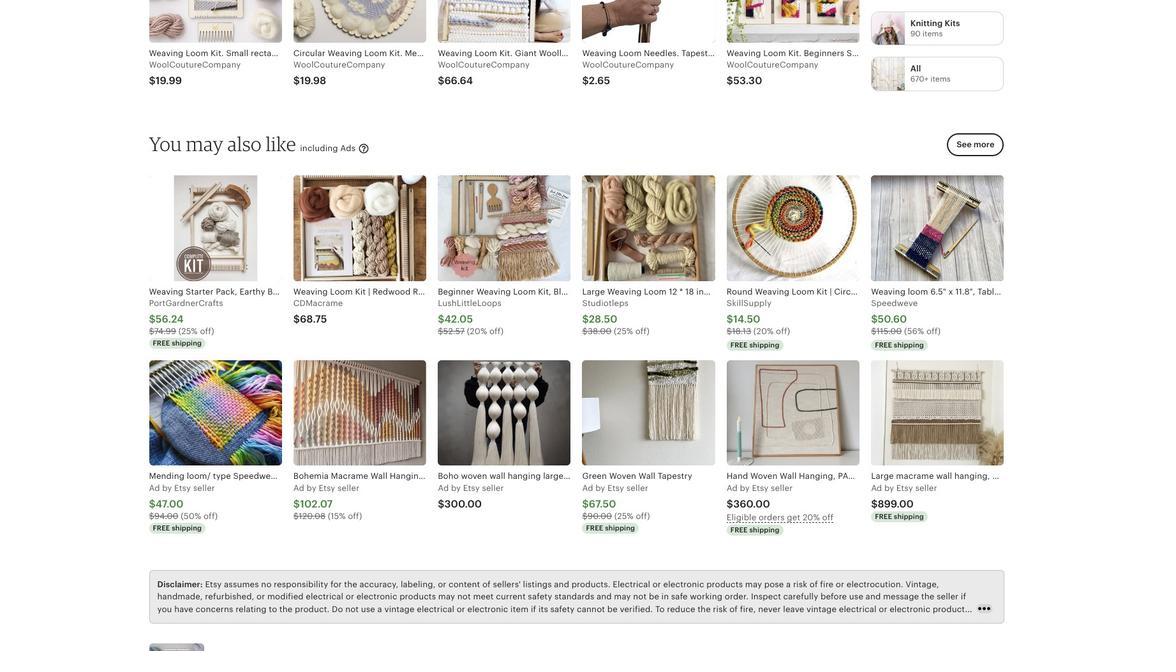 Task type: vqa. For each thing, say whether or not it's contained in the screenshot.


Task type: locate. For each thing, give the bounding box(es) containing it.
y inside a d b y etsy seller $ 300.00
[[456, 483, 461, 493]]

(25% down the 28.50
[[614, 327, 633, 336]]

1 vertical spatial for
[[352, 617, 363, 627]]

mending
[[149, 472, 185, 481]]

0 horizontal spatial products
[[400, 592, 436, 602]]

$
[[149, 75, 156, 87], [293, 75, 300, 87], [438, 75, 444, 87], [582, 75, 589, 87], [727, 75, 733, 87], [149, 313, 156, 325], [293, 313, 300, 325], [438, 313, 444, 325], [582, 313, 589, 325], [727, 313, 733, 325], [871, 313, 878, 325], [149, 327, 154, 336], [438, 327, 443, 336], [582, 327, 588, 336], [727, 327, 732, 336], [871, 327, 877, 336], [149, 498, 156, 510], [293, 498, 300, 510], [438, 498, 444, 510], [582, 498, 589, 510], [727, 498, 733, 510], [871, 498, 878, 510], [149, 512, 154, 521], [293, 512, 299, 521], [582, 512, 588, 521]]

a d b y etsy seller $ 102.07 $ 120.08 (15% off)
[[293, 483, 362, 521]]

more inside button
[[974, 140, 995, 149]]

for up do
[[331, 580, 342, 589]]

use down electrocution.
[[849, 592, 864, 602]]

etsy down box
[[319, 483, 335, 493]]

portgardnercrafts
[[149, 299, 223, 308]]

b up $ 360.00 on the right of the page
[[740, 483, 745, 493]]

not down 'content' at the bottom left of the page
[[457, 592, 471, 602]]

and down products.
[[597, 592, 612, 602]]

5 y from the left
[[745, 483, 750, 493]]

you may also like including ads
[[149, 132, 358, 156]]

d up 899.00
[[877, 483, 882, 493]]

not up verified.
[[633, 592, 647, 602]]

skillsupply
[[727, 299, 772, 308]]

d down "green"
[[588, 483, 593, 493]]

5 d from the left
[[732, 483, 738, 493]]

d inside a d b y etsy seller $ 899.00 free shipping
[[877, 483, 882, 493]]

b inside a d b y etsy seller $ 899.00 free shipping
[[884, 483, 890, 493]]

b down wooden at the left bottom of page
[[307, 483, 312, 493]]

in inside mending loom/ type speedweve/ in wooden box a d b y etsy seller $ 47.00 $ 94.00 (50% off) free shipping
[[286, 472, 293, 481]]

50.60
[[878, 313, 907, 325]]

(20% inside lushlittleloops $ 42.05 $ 52.57 (20% off)
[[467, 327, 487, 336]]

1 vertical spatial see
[[255, 617, 270, 627]]

in
[[286, 472, 293, 481], [662, 592, 669, 602], [193, 617, 201, 627]]

off) right (56%
[[927, 327, 941, 336]]

products down vintage,
[[933, 605, 969, 614]]

1 vertical spatial items
[[931, 75, 951, 84]]

1 woolcouturecompany from the left
[[149, 60, 241, 70]]

vintage
[[384, 605, 415, 614], [807, 605, 837, 614]]

see more listings in the knitting kits section image
[[872, 12, 905, 45]]

woolcouturecompany up 66.64
[[438, 60, 530, 70]]

0 horizontal spatial in
[[193, 617, 201, 627]]

1 horizontal spatial see
[[957, 140, 972, 149]]

weaving loom kit. beginners small lap loom set. learn to frame weave. 3 sisters weaving loom kit by wool couture image
[[727, 0, 860, 43]]

relating
[[236, 605, 267, 614]]

weaving loom 6.5" x 11.8", table loom, small hand held loom, tapestry weave loom, hand weaving loom, diy craft kit,beginners weaving kit image
[[871, 176, 1004, 281]]

2 woolcouturecompany from the left
[[293, 60, 385, 70]]

vintage up 'for more information.'
[[384, 605, 415, 614]]

cannot
[[577, 605, 605, 614]]

d inside a d b y etsy seller $ 300.00
[[443, 483, 449, 493]]

weaving loom kit  | redwood red | small rectangular lap loom | learn to frame weave | tapestry weaving | beginners learn to weave image
[[293, 176, 426, 281]]

y inside green woven wall tapestry a d b y etsy seller $ 67.50 $ 90.00 (25% off) free shipping
[[601, 483, 605, 493]]

y down mending
[[167, 483, 172, 493]]

of left fire
[[810, 580, 818, 589]]

or down the no
[[257, 592, 265, 602]]

2 horizontal spatial and
[[866, 592, 881, 602]]

2 horizontal spatial not
[[633, 592, 647, 602]]

1 vertical spatial products
[[400, 592, 436, 602]]

items inside knitting kits 90 items
[[923, 29, 943, 38]]

3 woolcouturecompany from the left
[[438, 60, 530, 70]]

shipping down 360.00
[[750, 526, 780, 534]]

90
[[911, 29, 921, 38]]

free down 74.99
[[153, 340, 170, 347]]

42.05
[[444, 313, 473, 325]]

disclaimer:
[[157, 580, 203, 589]]

free down 115.00 at the right bottom of the page
[[875, 342, 892, 349]]

d inside green woven wall tapestry a d b y etsy seller $ 67.50 $ 90.00 (25% off) free shipping
[[588, 483, 593, 493]]

electrical
[[613, 580, 650, 589]]

a inside a d b y etsy seller $ 899.00 free shipping
[[871, 483, 877, 493]]

0 horizontal spatial not
[[345, 605, 359, 614]]

4 b from the left
[[596, 483, 601, 493]]

b inside green woven wall tapestry a d b y etsy seller $ 67.50 $ 90.00 (25% off) free shipping
[[596, 483, 601, 493]]

may right you
[[186, 132, 223, 156]]

products
[[707, 580, 743, 589], [400, 592, 436, 602], [933, 605, 969, 614]]

studiotleps $ 28.50 $ 38.00 (25% off)
[[582, 299, 650, 336]]

0 horizontal spatial vintage
[[384, 605, 415, 614]]

box
[[330, 472, 345, 481]]

3 y from the left
[[456, 483, 461, 493]]

if left the its
[[531, 605, 536, 614]]

1 horizontal spatial not
[[457, 592, 471, 602]]

safety down standards
[[550, 605, 575, 614]]

not
[[457, 592, 471, 602], [633, 592, 647, 602], [345, 605, 359, 614]]

see more
[[957, 140, 995, 149]]

etsy inside etsy assumes no responsibility for the accuracy, labeling, or content of sellers' listings and products. electrical or electronic products may pose a risk of fire or electrocution. vintage, handmade, refurbished, or modified electrical or electronic products may not meet current safety standards and may not be in safe working order. inspect carefully before use and message the seller if you have concerns relating to the product. do not use a vintage electrical or electronic item if its safety cannot be verified. to reduce the risk of fire, never leave vintage electrical or electronic products plugged in unattended. see etsy's
[[205, 580, 222, 589]]

etsy up 300.00
[[463, 483, 480, 493]]

off)
[[200, 327, 214, 336], [489, 327, 504, 336], [635, 327, 650, 336], [776, 327, 790, 336], [927, 327, 941, 336], [204, 512, 218, 521], [348, 512, 362, 521], [636, 512, 650, 521]]

risk
[[793, 580, 807, 589], [713, 605, 727, 614]]

2 y from the left
[[312, 483, 316, 493]]

seller inside mending loom/ type speedweve/ in wooden box a d b y etsy seller $ 47.00 $ 94.00 (50% off) free shipping
[[193, 483, 215, 493]]

1 horizontal spatial (20%
[[754, 327, 774, 336]]

for down accuracy,
[[352, 617, 363, 627]]

the left accuracy,
[[344, 580, 357, 589]]

loom/
[[187, 472, 211, 481]]

1 horizontal spatial vintage
[[807, 605, 837, 614]]

$ inside a d b y etsy seller $ 300.00
[[438, 498, 444, 510]]

off) down lushlittleloops
[[489, 327, 504, 336]]

off) inside mending loom/ type speedweve/ in wooden box a d b y etsy seller $ 47.00 $ 94.00 (50% off) free shipping
[[204, 512, 218, 521]]

in left wooden at the left bottom of page
[[286, 472, 293, 481]]

3 b from the left
[[451, 483, 457, 493]]

information.
[[388, 617, 438, 627]]

d down mending
[[155, 483, 160, 493]]

fire
[[820, 580, 834, 589]]

52.57
[[443, 327, 465, 336]]

2 horizontal spatial electrical
[[839, 605, 877, 614]]

(20% down the 14.50
[[754, 327, 774, 336]]

1 horizontal spatial in
[[286, 472, 293, 481]]

woolcouturecompany up 19.99
[[149, 60, 241, 70]]

b up 300.00
[[451, 483, 457, 493]]

5 b from the left
[[740, 483, 745, 493]]

2 (20% from the left
[[754, 327, 774, 336]]

90.00
[[588, 512, 612, 521]]

electrical down the "before"
[[839, 605, 877, 614]]

beginner weaving loom kit, blush kisses weavers fibre pack, diy craft kits for gifts, tapestry loom, self care christmas gift for adults image
[[438, 176, 571, 281]]

free down 90.00
[[586, 525, 603, 532]]

woolcouturecompany up 2.65
[[582, 60, 674, 70]]

y inside a d b y etsy seller $ 102.07 $ 120.08 (15% off)
[[312, 483, 316, 493]]

2 vertical spatial in
[[193, 617, 201, 627]]

(20% down 42.05
[[467, 327, 487, 336]]

off) right (50%
[[204, 512, 218, 521]]

y inside a d b y etsy seller $ 899.00 free shipping
[[890, 483, 894, 493]]

(25% right 90.00
[[614, 512, 634, 521]]

y for a d b y etsy seller $ 102.07 $ 120.08 (15% off)
[[312, 483, 316, 493]]

if right 'message'
[[961, 592, 966, 602]]

inspect
[[751, 592, 781, 602]]

3 d from the left
[[443, 483, 449, 493]]

or down 'content' at the bottom left of the page
[[457, 605, 465, 614]]

free inside a d b y etsy seller $ 899.00 free shipping
[[875, 513, 892, 521]]

d for a d b y etsy seller $ 300.00
[[443, 483, 449, 493]]

in up to
[[662, 592, 669, 602]]

0 vertical spatial products
[[707, 580, 743, 589]]

shipping down 90.00
[[605, 525, 635, 532]]

2 d from the left
[[299, 483, 304, 493]]

d inside mending loom/ type speedweve/ in wooden box a d b y etsy seller $ 47.00 $ 94.00 (50% off) free shipping
[[155, 483, 160, 493]]

including
[[300, 143, 338, 153]]

woolcouturecompany $ 19.98
[[293, 60, 385, 87]]

1 horizontal spatial be
[[649, 592, 659, 602]]

skillsupply $ 14.50 $ 18.13 (20% off) free shipping
[[727, 299, 790, 349]]

0 horizontal spatial more
[[365, 617, 386, 627]]

round weaving loom kit | circular loom | hoop, frame weave | tapestry kit | woven wall art | wooden hoop| hand-woven diy kit | free shipping image
[[727, 176, 860, 281]]

etsy inside mending loom/ type speedweve/ in wooden box a d b y etsy seller $ 47.00 $ 94.00 (50% off) free shipping
[[174, 483, 191, 493]]

listings
[[523, 580, 552, 589]]

verified.
[[620, 605, 653, 614]]

woolcouturecompany for 2.65
[[582, 60, 674, 70]]

1 vertical spatial more
[[365, 617, 386, 627]]

etsy inside green woven wall tapestry a d b y etsy seller $ 67.50 $ 90.00 (25% off) free shipping
[[608, 483, 624, 493]]

1 d from the left
[[155, 483, 160, 493]]

cdmacrame
[[293, 299, 343, 308]]

$ inside woolcouturecompany $ 19.98
[[293, 75, 300, 87]]

also
[[228, 132, 262, 156]]

0 horizontal spatial of
[[482, 580, 491, 589]]

woolcouturecompany up "19.98"
[[293, 60, 385, 70]]

the down modified at bottom
[[279, 605, 293, 614]]

0 vertical spatial use
[[849, 592, 864, 602]]

standards
[[555, 592, 594, 602]]

$ inside the woolcouturecompany $ 53.30
[[727, 75, 733, 87]]

0 horizontal spatial see
[[255, 617, 270, 627]]

off) inside lushlittleloops $ 42.05 $ 52.57 (20% off)
[[489, 327, 504, 336]]

1 horizontal spatial if
[[961, 592, 966, 602]]

0 horizontal spatial risk
[[713, 605, 727, 614]]

in down concerns
[[193, 617, 201, 627]]

b down "green"
[[596, 483, 601, 493]]

weaving starter pack, earthy beginner tapestry kit, complete with loom and tools image
[[149, 176, 282, 281]]

or up to
[[653, 580, 661, 589]]

102.07
[[300, 498, 333, 510]]

d for a d b y etsy seller $ 102.07 $ 120.08 (15% off)
[[299, 483, 304, 493]]

be up to
[[649, 592, 659, 602]]

b inside mending loom/ type speedweve/ in wooden box a d b y etsy seller $ 47.00 $ 94.00 (50% off) free shipping
[[162, 483, 168, 493]]

1 y from the left
[[167, 483, 172, 493]]

risk down working in the right bottom of the page
[[713, 605, 727, 614]]

(25% inside portgardnercrafts $ 56.24 $ 74.99 (25% off) free shipping
[[179, 327, 198, 336]]

may
[[186, 132, 223, 156], [745, 580, 762, 589], [438, 592, 455, 602], [614, 592, 631, 602]]

b down mending
[[162, 483, 168, 493]]

for inside etsy assumes no responsibility for the accuracy, labeling, or content of sellers' listings and products. electrical or electronic products may pose a risk of fire or electrocution. vintage, handmade, refurbished, or modified electrical or electronic products may not meet current safety standards and may not be in safe working order. inspect carefully before use and message the seller if you have concerns relating to the product. do not use a vintage electrical or electronic item if its safety cannot be verified. to reduce the risk of fire, never leave vintage electrical or electronic products plugged in unattended. see etsy's
[[331, 580, 342, 589]]

use down accuracy,
[[361, 605, 375, 614]]

off) right 18.13
[[776, 327, 790, 336]]

0 horizontal spatial for
[[331, 580, 342, 589]]

and up standards
[[554, 580, 569, 589]]

content
[[449, 580, 480, 589]]

off) inside green woven wall tapestry a d b y etsy seller $ 67.50 $ 90.00 (25% off) free shipping
[[636, 512, 650, 521]]

you
[[149, 132, 182, 156]]

lushlittleloops $ 42.05 $ 52.57 (20% off)
[[438, 299, 504, 336]]

4 woolcouturecompany from the left
[[582, 60, 674, 70]]

free down 18.13
[[731, 342, 748, 349]]

see inside etsy assumes no responsibility for the accuracy, labeling, or content of sellers' listings and products. electrical or electronic products may pose a risk of fire or electrocution. vintage, handmade, refurbished, or modified electrical or electronic products may not meet current safety standards and may not be in safe working order. inspect carefully before use and message the seller if you have concerns relating to the product. do not use a vintage electrical or electronic item if its safety cannot be verified. to reduce the risk of fire, never leave vintage electrical or electronic products plugged in unattended. see etsy's
[[255, 617, 270, 627]]

and down electrocution.
[[866, 592, 881, 602]]

large weaving loom 12 * 18 inch / weaving frame / tapestry weaving / demounted weaving loom for beginners image
[[582, 176, 715, 281]]

2 b from the left
[[307, 483, 312, 493]]

etsy down mending
[[174, 483, 191, 493]]

a inside green woven wall tapestry a d b y etsy seller $ 67.50 $ 90.00 (25% off) free shipping
[[582, 483, 588, 493]]

b for a d b y etsy seller
[[740, 483, 745, 493]]

y for a d b y etsy seller $ 899.00 free shipping
[[890, 483, 894, 493]]

vintage down the "before"
[[807, 605, 837, 614]]

electrical up product.
[[306, 592, 343, 602]]

(25% inside studiotleps $ 28.50 $ 38.00 (25% off)
[[614, 327, 633, 336]]

off) right 38.00 at right bottom
[[635, 327, 650, 336]]

(50%
[[181, 512, 201, 521]]

a
[[149, 483, 155, 493], [293, 483, 299, 493], [438, 483, 444, 493], [582, 483, 588, 493], [727, 483, 733, 493], [871, 483, 877, 493], [786, 580, 791, 589], [378, 605, 382, 614]]

off) down wall
[[636, 512, 650, 521]]

2.65
[[589, 75, 610, 87]]

safety
[[528, 592, 552, 602], [550, 605, 575, 614]]

0 vertical spatial if
[[961, 592, 966, 602]]

(25% down 56.24
[[179, 327, 198, 336]]

a inside mending loom/ type speedweve/ in wooden box a d b y etsy seller $ 47.00 $ 94.00 (50% off) free shipping
[[149, 483, 155, 493]]

0 vertical spatial see
[[957, 140, 972, 149]]

6 b from the left
[[884, 483, 890, 493]]

labeling,
[[401, 580, 436, 589]]

woolcouturecompany for 66.64
[[438, 60, 530, 70]]

1 vertical spatial in
[[662, 592, 669, 602]]

1 b from the left
[[162, 483, 168, 493]]

0 horizontal spatial use
[[361, 605, 375, 614]]

0 horizontal spatial electrical
[[306, 592, 343, 602]]

mending loom/ type speedweve/ in wooden box a d b y etsy seller $ 47.00 $ 94.00 (50% off) free shipping
[[149, 472, 345, 532]]

ads
[[340, 143, 356, 153]]

0 vertical spatial risk
[[793, 580, 807, 589]]

1 vertical spatial use
[[361, 605, 375, 614]]

y up 899.00
[[890, 483, 894, 493]]

0 vertical spatial for
[[331, 580, 342, 589]]

speedweve
[[871, 299, 918, 308]]

off) down portgardnercrafts
[[200, 327, 214, 336]]

of up meet at the bottom of the page
[[482, 580, 491, 589]]

1 horizontal spatial risk
[[793, 580, 807, 589]]

see more listings in the all section image
[[872, 58, 905, 90]]

0 vertical spatial in
[[286, 472, 293, 481]]

see inside see more button
[[957, 140, 972, 149]]

a inside a d b y etsy seller $ 300.00
[[438, 483, 444, 493]]

6 y from the left
[[890, 483, 894, 493]]

plugged
[[157, 617, 191, 627]]

off) right (15%
[[348, 512, 362, 521]]

1 vertical spatial risk
[[713, 605, 727, 614]]

0 vertical spatial more
[[974, 140, 995, 149]]

b inside a d b y etsy seller $ 300.00
[[451, 483, 457, 493]]

products down labeling,
[[400, 592, 436, 602]]

shipping down (50%
[[172, 525, 202, 532]]

products up order.
[[707, 580, 743, 589]]

risk up carefully
[[793, 580, 807, 589]]

you
[[157, 605, 172, 614]]

electronic down accuracy,
[[357, 592, 397, 602]]

2 vertical spatial products
[[933, 605, 969, 614]]

5 woolcouturecompany from the left
[[727, 60, 819, 70]]

0 vertical spatial items
[[923, 29, 943, 38]]

woolcouturecompany for 53.30
[[727, 60, 819, 70]]

free down 899.00
[[875, 513, 892, 521]]

etsy up the refurbished,
[[205, 580, 222, 589]]

or left 'content' at the bottom left of the page
[[438, 580, 446, 589]]

shipping down 74.99
[[172, 340, 202, 347]]

(25% inside green woven wall tapestry a d b y etsy seller $ 67.50 $ 90.00 (25% off) free shipping
[[614, 512, 634, 521]]

mending loom/ type speedweve/ in wooden box image
[[149, 361, 282, 466]]

$ inside a d b y etsy seller $ 899.00 free shipping
[[871, 498, 878, 510]]

safe
[[671, 592, 688, 602]]

of down order.
[[730, 605, 738, 614]]

leave
[[783, 605, 804, 614]]

2 horizontal spatial products
[[933, 605, 969, 614]]

working
[[690, 592, 723, 602]]

120.08
[[299, 512, 326, 521]]

1 (20% from the left
[[467, 327, 487, 336]]

off) inside skillsupply $ 14.50 $ 18.13 (20% off) free shipping
[[776, 327, 790, 336]]

1 horizontal spatial for
[[352, 617, 363, 627]]

b up 899.00
[[884, 483, 890, 493]]

4 y from the left
[[601, 483, 605, 493]]

etsy down the woven
[[608, 483, 624, 493]]

more for for
[[365, 617, 386, 627]]

electrical up information. on the left bottom of the page
[[417, 605, 454, 614]]

4 d from the left
[[588, 483, 593, 493]]

speedweve/
[[233, 472, 284, 481]]

electrocution.
[[847, 580, 903, 589]]

or up 'for more information.'
[[346, 592, 354, 602]]

1 horizontal spatial use
[[849, 592, 864, 602]]

(20% inside skillsupply $ 14.50 $ 18.13 (20% off) free shipping
[[754, 327, 774, 336]]

not right do
[[345, 605, 359, 614]]

electronic
[[663, 580, 704, 589], [357, 592, 397, 602], [468, 605, 508, 614], [890, 605, 931, 614]]

shipping inside mending loom/ type speedweve/ in wooden box a d b y etsy seller $ 47.00 $ 94.00 (50% off) free shipping
[[172, 525, 202, 532]]

1 horizontal spatial more
[[974, 140, 995, 149]]

d up $ 360.00 on the right of the page
[[732, 483, 738, 493]]

2 horizontal spatial in
[[662, 592, 669, 602]]

shipping inside portgardnercrafts $ 56.24 $ 74.99 (25% off) free shipping
[[172, 340, 202, 347]]

seller inside green woven wall tapestry a d b y etsy seller $ 67.50 $ 90.00 (25% off) free shipping
[[627, 483, 648, 493]]

items down the knitting
[[923, 29, 943, 38]]

type
[[213, 472, 231, 481]]

hand woven wall hanging, pastel framed work, earth tones wall art 65x65 cm. handmade tapestry | weaving | bohemian & pop art home decor image
[[727, 361, 860, 466]]

y down "green"
[[601, 483, 605, 493]]

y up $ 360.00 on the right of the page
[[745, 483, 750, 493]]

shipping down 899.00
[[894, 513, 924, 521]]

free inside portgardnercrafts $ 56.24 $ 74.99 (25% off) free shipping
[[153, 340, 170, 347]]

d up 300.00
[[443, 483, 449, 493]]

d inside a d b y etsy seller $ 102.07 $ 120.08 (15% off)
[[299, 483, 304, 493]]

b inside a d b y etsy seller $ 102.07 $ 120.08 (15% off)
[[307, 483, 312, 493]]

off) inside portgardnercrafts $ 56.24 $ 74.99 (25% off) free shipping
[[200, 327, 214, 336]]

use
[[849, 592, 864, 602], [361, 605, 375, 614]]

y for a d b y etsy seller $ 300.00
[[456, 483, 461, 493]]

a d b y etsy seller
[[727, 483, 793, 493]]

6 d from the left
[[877, 483, 882, 493]]

meet
[[473, 592, 494, 602]]

0 horizontal spatial if
[[531, 605, 536, 614]]

woolcouturecompany
[[149, 60, 241, 70], [293, 60, 385, 70], [438, 60, 530, 70], [582, 60, 674, 70], [727, 60, 819, 70]]

d down wooden at the left bottom of page
[[299, 483, 304, 493]]

shipping down (56%
[[894, 342, 924, 349]]

66.64
[[444, 75, 473, 87]]

shipping inside green woven wall tapestry a d b y etsy seller $ 67.50 $ 90.00 (25% off) free shipping
[[605, 525, 635, 532]]

0 horizontal spatial (20%
[[467, 327, 487, 336]]

vintage,
[[906, 580, 939, 589]]

the down vintage,
[[921, 592, 935, 602]]

the
[[344, 580, 357, 589], [921, 592, 935, 602], [279, 605, 293, 614], [698, 605, 711, 614]]

0 horizontal spatial be
[[607, 605, 618, 614]]

of
[[482, 580, 491, 589], [810, 580, 818, 589], [730, 605, 738, 614]]

safety down listings
[[528, 592, 552, 602]]



Task type: describe. For each thing, give the bounding box(es) containing it.
see more button
[[947, 133, 1004, 156]]

b for a d b y etsy seller $ 899.00 free shipping
[[884, 483, 890, 493]]

free inside speedweve $ 50.60 $ 115.00 (56% off) free shipping
[[875, 342, 892, 349]]

off) inside speedweve $ 50.60 $ 115.00 (56% off) free shipping
[[927, 327, 941, 336]]

handmade,
[[157, 592, 203, 602]]

woolcouturecompany $ 2.65
[[582, 60, 674, 87]]

74.99
[[154, 327, 176, 336]]

speedweve $ 50.60 $ 115.00 (56% off) free shipping
[[871, 299, 941, 349]]

y for a d b y etsy seller
[[745, 483, 750, 493]]

d for a d b y etsy seller $ 899.00 free shipping
[[877, 483, 882, 493]]

$ inside woolcouturecompany $ 2.65
[[582, 75, 589, 87]]

etsy inside a d b y etsy seller $ 102.07 $ 120.08 (15% off)
[[319, 483, 335, 493]]

a d b y etsy seller $ 300.00
[[438, 483, 504, 510]]

accuracy,
[[360, 580, 398, 589]]

seller inside a d b y etsy seller $ 300.00
[[482, 483, 504, 493]]

etsy inside a d b y etsy seller $ 899.00 free shipping
[[896, 483, 913, 493]]

products.
[[572, 580, 611, 589]]

woven
[[609, 472, 636, 481]]

$ 360.00
[[727, 498, 770, 510]]

38.00
[[588, 327, 612, 336]]

0 vertical spatial safety
[[528, 592, 552, 602]]

before
[[821, 592, 847, 602]]

order.
[[725, 592, 749, 602]]

1 horizontal spatial products
[[707, 580, 743, 589]]

etsy up 360.00
[[752, 483, 769, 493]]

seller inside etsy assumes no responsibility for the accuracy, labeling, or content of sellers' listings and products. electrical or electronic products may pose a risk of fire or electrocution. vintage, handmade, refurbished, or modified electrical or electronic products may not meet current safety standards and may not be in safe working order. inspect carefully before use and message the seller if you have concerns relating to the product. do not use a vintage electrical or electronic item if its safety cannot be verified. to reduce the risk of fire, never leave vintage electrical or electronic products plugged in unattended. see etsy's
[[937, 592, 959, 602]]

shipping inside skillsupply $ 14.50 $ 18.13 (20% off) free shipping
[[750, 342, 780, 349]]

weaving loom needles. tapestry small, medium, large, extra large needles for a lap loom. learn to weave. beginners learn to weave. image
[[582, 0, 715, 43]]

(20% for 14.50
[[754, 327, 774, 336]]

(25% for 56.24
[[179, 327, 198, 336]]

weaving loom kit. small rectangular lap loom. learn to frame weave, tapestry. beginners learn to weave. image
[[149, 0, 282, 43]]

wall
[[639, 472, 656, 481]]

unattended.
[[203, 617, 252, 627]]

(20% for 42.05
[[467, 327, 487, 336]]

off) inside a d b y etsy seller $ 102.07 $ 120.08 (15% off)
[[348, 512, 362, 521]]

may up inspect
[[745, 580, 762, 589]]

etsy inside a d b y etsy seller $ 300.00
[[463, 483, 480, 493]]

seller inside a d b y etsy seller $ 899.00 free shipping
[[915, 483, 937, 493]]

more for see
[[974, 140, 995, 149]]

product.
[[295, 605, 330, 614]]

y inside mending loom/ type speedweve/ in wooden box a d b y etsy seller $ 47.00 $ 94.00 (50% off) free shipping
[[167, 483, 172, 493]]

boho woven wall hanging large wall weaving tapestry, wall weaving, handwoven hanging, large macrame wall hanging image
[[438, 361, 571, 466]]

off) inside studiotleps $ 28.50 $ 38.00 (25% off)
[[635, 327, 650, 336]]

fire,
[[740, 605, 756, 614]]

0 horizontal spatial and
[[554, 580, 569, 589]]

knitting kits 90 items
[[911, 18, 960, 38]]

pose
[[764, 580, 784, 589]]

message
[[883, 592, 919, 602]]

kits
[[945, 18, 960, 28]]

modified
[[267, 592, 304, 602]]

all
[[911, 64, 921, 74]]

1 vertical spatial if
[[531, 605, 536, 614]]

to
[[655, 605, 665, 614]]

have
[[174, 605, 193, 614]]

etsy assumes no responsibility for the accuracy, labeling, or content of sellers' listings and products. electrical or electronic products may pose a risk of fire or electrocution. vintage, handmade, refurbished, or modified electrical or electronic products may not meet current safety standards and may not be in safe working order. inspect carefully before use and message the seller if you have concerns relating to the product. do not use a vintage electrical or electronic item if its safety cannot be verified. to reduce the risk of fire, never leave vintage electrical or electronic products plugged in unattended. see etsy's
[[157, 580, 969, 627]]

free inside green woven wall tapestry a d b y etsy seller $ 67.50 $ 90.00 (25% off) free shipping
[[586, 525, 603, 532]]

$ inside woolcouturecompany $ 66.64
[[438, 75, 444, 87]]

studiotleps
[[582, 299, 629, 308]]

14.50
[[733, 313, 760, 325]]

reduce
[[667, 605, 695, 614]]

1 horizontal spatial of
[[730, 605, 738, 614]]

woolcouturecompany $ 66.64
[[438, 60, 530, 87]]

1 vertical spatial safety
[[550, 605, 575, 614]]

53.30
[[733, 75, 762, 87]]

free inside mending loom/ type speedweve/ in wooden box a d b y etsy seller $ 47.00 $ 94.00 (50% off) free shipping
[[153, 525, 170, 532]]

a inside a d b y etsy seller $ 102.07 $ 120.08 (15% off)
[[293, 483, 299, 493]]

(56%
[[904, 327, 924, 336]]

etsy's
[[272, 617, 295, 627]]

the down working in the right bottom of the page
[[698, 605, 711, 614]]

(25% for 28.50
[[614, 327, 633, 336]]

large macrame wall hanging, modern wall art decor, boho wall hanging, weaving tapestry, wall decor for living room, geometric wall hanging image
[[871, 361, 1004, 466]]

56.24
[[156, 313, 184, 325]]

woolcouturecompany $ 19.99
[[149, 60, 241, 87]]

items inside 'all 670+ items'
[[931, 75, 951, 84]]

$ inside cdmacrame $ 68.75
[[293, 313, 300, 325]]

to
[[269, 605, 277, 614]]

or right fire
[[836, 580, 844, 589]]

1 vertical spatial be
[[607, 605, 618, 614]]

free shipping
[[731, 526, 780, 534]]

woolcouturecompany $ 53.30
[[727, 60, 819, 87]]

19.98
[[300, 75, 326, 87]]

like
[[266, 132, 296, 156]]

electronic up 'safe'
[[663, 580, 704, 589]]

woolcouturecompany for 19.98
[[293, 60, 385, 70]]

do
[[332, 605, 343, 614]]

or down 'message'
[[879, 605, 887, 614]]

circular weaving loom kit. medium lap loom. learn to frame weave, tapestry. beginners learn to weave. image
[[293, 0, 426, 43]]

refurbished,
[[205, 592, 254, 602]]

bohemia macrame wall hanging,large macrame wall hanging art,hand woven wall hanging,dyed wall tapestry,wedding backdrop decoration,home gift image
[[293, 361, 426, 466]]

2 horizontal spatial of
[[810, 580, 818, 589]]

b for a d b y etsy seller $ 102.07 $ 120.08 (15% off)
[[307, 483, 312, 493]]

portgardnercrafts $ 56.24 $ 74.99 (25% off) free shipping
[[149, 299, 223, 347]]

assumes
[[224, 580, 259, 589]]

28.50
[[589, 313, 618, 325]]

weaving loom kit. giant woolly mammoth loom. learn to frame weave, tapestry. beginners learn to weave. image
[[438, 0, 571, 43]]

responsibility
[[274, 580, 328, 589]]

green woven wall tapestry a d b y etsy seller $ 67.50 $ 90.00 (25% off) free shipping
[[582, 472, 692, 532]]

free inside skillsupply $ 14.50 $ 18.13 (20% off) free shipping
[[731, 342, 748, 349]]

sellers'
[[493, 580, 521, 589]]

300.00
[[444, 498, 482, 510]]

670+
[[911, 75, 929, 84]]

d for a d b y etsy seller
[[732, 483, 738, 493]]

its
[[539, 605, 548, 614]]

1 horizontal spatial electrical
[[417, 605, 454, 614]]

free down $ 360.00 on the right of the page
[[731, 526, 748, 534]]

115.00
[[877, 327, 902, 336]]

wooden
[[296, 472, 328, 481]]

may down 'content' at the bottom left of the page
[[438, 592, 455, 602]]

0 vertical spatial be
[[649, 592, 659, 602]]

68.75
[[300, 313, 327, 325]]

woolcouturecompany for 19.99
[[149, 60, 241, 70]]

2 vintage from the left
[[807, 605, 837, 614]]

electronic down meet at the bottom of the page
[[468, 605, 508, 614]]

a d b y etsy seller $ 899.00 free shipping
[[871, 483, 937, 521]]

shipping inside speedweve $ 50.60 $ 115.00 (56% off) free shipping
[[894, 342, 924, 349]]

1 horizontal spatial and
[[597, 592, 612, 602]]

360.00
[[733, 498, 770, 510]]

lushlittleloops
[[438, 299, 502, 308]]

see more link
[[943, 133, 1004, 164]]

18.13
[[732, 327, 751, 336]]

electronic down 'message'
[[890, 605, 931, 614]]

67.50
[[589, 498, 616, 510]]

green woven wall tapestry image
[[582, 361, 715, 466]]

may down electrical
[[614, 592, 631, 602]]

b for a d b y etsy seller $ 300.00
[[451, 483, 457, 493]]

19.99
[[156, 75, 182, 87]]

shipping inside a d b y etsy seller $ 899.00 free shipping
[[894, 513, 924, 521]]

$ inside woolcouturecompany $ 19.99
[[149, 75, 156, 87]]

tapestry
[[658, 472, 692, 481]]

item
[[511, 605, 529, 614]]

1 vintage from the left
[[384, 605, 415, 614]]

all 670+ items
[[911, 64, 951, 84]]

seller inside a d b y etsy seller $ 102.07 $ 120.08 (15% off)
[[338, 483, 360, 493]]



